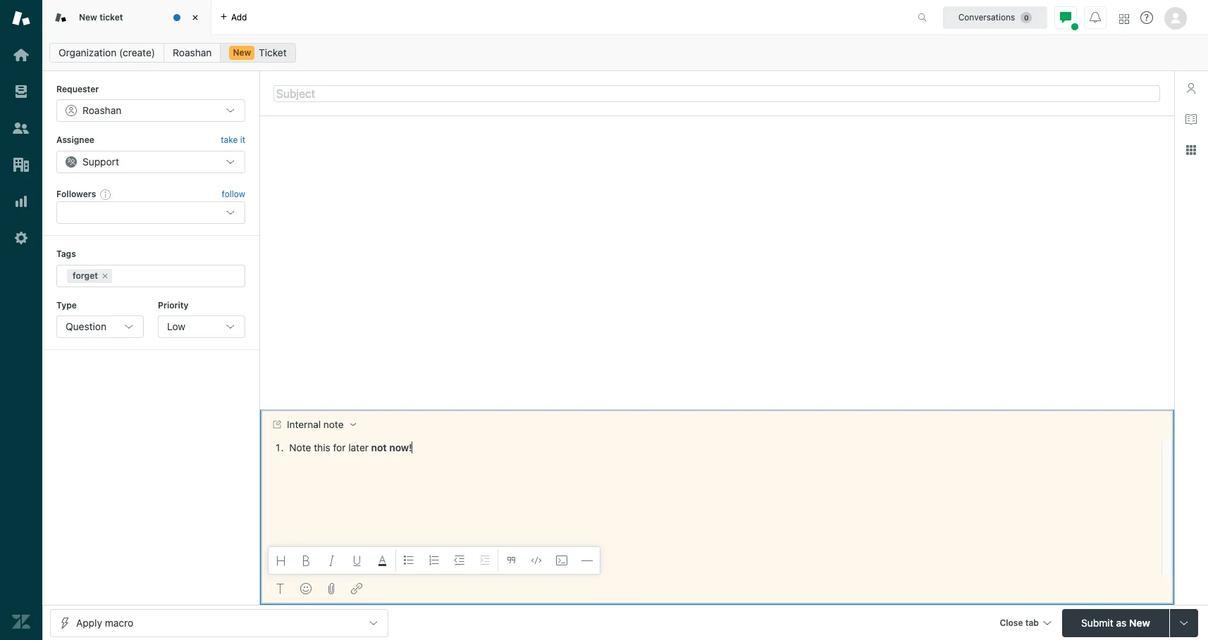 Task type: describe. For each thing, give the bounding box(es) containing it.
remove image
[[101, 272, 109, 280]]

customer context image
[[1186, 82, 1197, 94]]

zendesk products image
[[1119, 14, 1129, 24]]

take it
[[221, 135, 245, 145]]

2 horizontal spatial new
[[1129, 617, 1150, 629]]

conversations button
[[943, 6, 1048, 29]]

underline (cmd u) image
[[352, 556, 363, 567]]

priority
[[158, 300, 189, 311]]

followers element
[[56, 202, 245, 224]]

low button
[[158, 316, 245, 338]]

requester
[[56, 84, 99, 94]]

close
[[1000, 618, 1023, 628]]

internal
[[287, 420, 321, 431]]

tab
[[1026, 618, 1039, 628]]

now!
[[389, 442, 412, 454]]

displays possible ticket submission types image
[[1179, 618, 1190, 629]]

add
[[231, 12, 247, 22]]

new ticket
[[79, 12, 123, 22]]

assignee element
[[56, 151, 245, 173]]

secondary element
[[42, 39, 1208, 67]]

decrease indent (cmd [) image
[[454, 556, 465, 567]]

note
[[324, 420, 344, 431]]

code span (ctrl shift 5) image
[[531, 556, 542, 567]]

forget
[[73, 270, 98, 281]]

code block (ctrl shift 6) image
[[556, 556, 568, 567]]

apply macro
[[76, 617, 133, 629]]

new for new ticket
[[79, 12, 97, 22]]

numbered list (cmd shift 7) image
[[429, 556, 440, 567]]

for
[[333, 442, 346, 454]]

organization
[[59, 47, 117, 59]]

Internal note composer text field
[[266, 440, 1158, 470]]

take
[[221, 135, 238, 145]]

submit
[[1082, 617, 1114, 629]]

follow button
[[222, 188, 245, 201]]

get started image
[[12, 46, 30, 64]]

low
[[167, 321, 185, 333]]

quote (cmd shift 9) image
[[505, 556, 517, 567]]

later
[[348, 442, 369, 454]]

horizontal rule (cmd shift l) image
[[582, 556, 593, 567]]

note
[[289, 442, 311, 454]]

notifications image
[[1090, 12, 1101, 23]]

type
[[56, 300, 77, 311]]

question button
[[56, 316, 144, 338]]

format text image
[[275, 584, 286, 595]]

organizations image
[[12, 156, 30, 174]]

info on adding followers image
[[100, 189, 112, 200]]



Task type: vqa. For each thing, say whether or not it's contained in the screenshot.
the Apply at the left of page
yes



Task type: locate. For each thing, give the bounding box(es) containing it.
close tab button
[[994, 609, 1057, 640]]

close image
[[188, 11, 202, 25]]

tabs tab list
[[42, 0, 903, 35]]

this
[[314, 442, 330, 454]]

note this for later not now!
[[289, 442, 412, 454]]

1 vertical spatial roashan
[[82, 105, 121, 117]]

tags
[[56, 249, 76, 260]]

bold (cmd b) image
[[301, 556, 312, 567]]

Subject field
[[274, 85, 1160, 102]]

2 vertical spatial new
[[1129, 617, 1150, 629]]

apply
[[76, 617, 102, 629]]

views image
[[12, 82, 30, 101]]

close tab
[[1000, 618, 1039, 628]]

zendesk support image
[[12, 9, 30, 27]]

question
[[66, 321, 106, 333]]

0 vertical spatial new
[[79, 12, 97, 22]]

ticket
[[100, 12, 123, 22]]

assignee
[[56, 135, 94, 145]]

admin image
[[12, 229, 30, 247]]

new ticket tab
[[42, 0, 211, 35]]

1 vertical spatial new
[[233, 47, 251, 58]]

get help image
[[1141, 11, 1153, 24]]

roashan inside requester element
[[82, 105, 121, 117]]

roashan link
[[164, 43, 221, 63]]

knowledge image
[[1186, 114, 1197, 125]]

submit as new
[[1082, 617, 1150, 629]]

as
[[1116, 617, 1127, 629]]

conversations
[[959, 12, 1015, 22]]

headings image
[[276, 556, 287, 567]]

ticket
[[259, 47, 287, 59]]

take it button
[[221, 134, 245, 148]]

reporting image
[[12, 192, 30, 211]]

italic (cmd i) image
[[326, 556, 338, 567]]

follow
[[222, 189, 245, 199]]

new
[[79, 12, 97, 22], [233, 47, 251, 58], [1129, 617, 1150, 629]]

macro
[[105, 617, 133, 629]]

roashan inside 'secondary' element
[[173, 47, 212, 59]]

main element
[[0, 0, 42, 641]]

insert emojis image
[[300, 584, 312, 595]]

minimize composer image
[[711, 404, 723, 416]]

1 horizontal spatial new
[[233, 47, 251, 58]]

0 horizontal spatial new
[[79, 12, 97, 22]]

customers image
[[12, 119, 30, 137]]

not
[[371, 442, 387, 454]]

support
[[82, 156, 119, 168]]

apps image
[[1186, 145, 1197, 156]]

followers
[[56, 189, 96, 199]]

new inside tab
[[79, 12, 97, 22]]

internal note button
[[260, 411, 368, 440]]

zendesk image
[[12, 613, 30, 632]]

internal note
[[287, 420, 344, 431]]

add attachment image
[[326, 584, 337, 595]]

increase indent (cmd ]) image
[[479, 556, 491, 567]]

new for new
[[233, 47, 251, 58]]

new inside 'secondary' element
[[233, 47, 251, 58]]

0 vertical spatial roashan
[[173, 47, 212, 59]]

roashan down close image
[[173, 47, 212, 59]]

0 horizontal spatial roashan
[[82, 105, 121, 117]]

add link (cmd k) image
[[351, 584, 362, 595]]

(create)
[[119, 47, 155, 59]]

bulleted list (cmd shift 8) image
[[403, 556, 415, 567]]

roashan down requester
[[82, 105, 121, 117]]

roashan
[[173, 47, 212, 59], [82, 105, 121, 117]]

1 horizontal spatial roashan
[[173, 47, 212, 59]]

organization (create)
[[59, 47, 155, 59]]

button displays agent's chat status as online. image
[[1060, 12, 1072, 23]]

organization (create) button
[[49, 43, 164, 63]]

it
[[240, 135, 245, 145]]

add button
[[211, 0, 256, 35]]

requester element
[[56, 100, 245, 122]]



